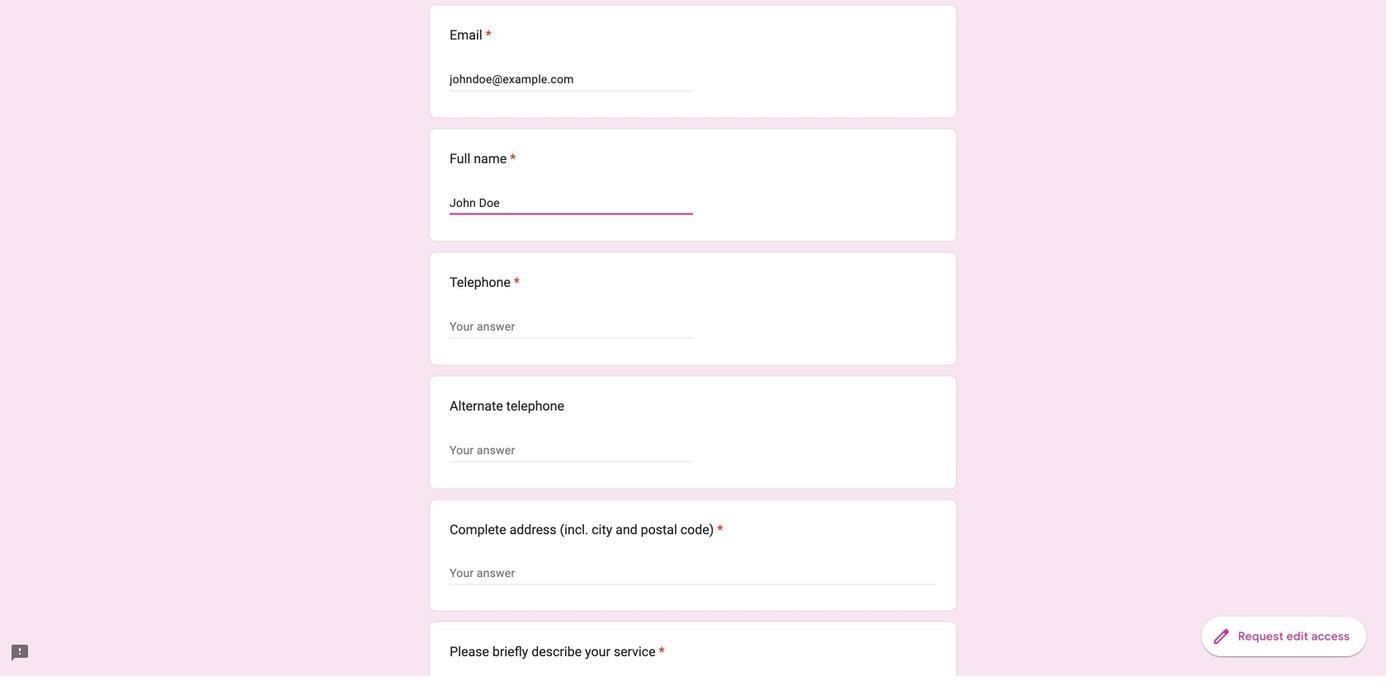 Task type: vqa. For each thing, say whether or not it's contained in the screenshot.
text field
yes



Task type: describe. For each thing, give the bounding box(es) containing it.
Your answer text field
[[450, 565, 937, 585]]

required question element for 1st 'heading' from the bottom
[[656, 642, 665, 662]]

required question element for second 'heading' from the bottom
[[714, 520, 723, 540]]

3 heading from the top
[[450, 273, 520, 293]]

required question element for fourth 'heading' from the bottom of the page
[[507, 149, 516, 169]]

5 heading from the top
[[450, 642, 665, 662]]



Task type: locate. For each thing, give the bounding box(es) containing it.
None text field
[[450, 194, 693, 213], [450, 317, 693, 337], [450, 194, 693, 213], [450, 317, 693, 337]]

None text field
[[450, 441, 693, 461]]

1 heading from the top
[[450, 25, 937, 45]]

Your email email field
[[450, 70, 693, 90]]

2 heading from the top
[[450, 149, 516, 169]]

required question element
[[482, 25, 492, 45], [507, 149, 516, 169], [511, 273, 520, 293], [714, 520, 723, 540], [656, 642, 665, 662]]

required question element for third 'heading' from the bottom of the page
[[511, 273, 520, 293]]

heading
[[450, 25, 937, 45], [450, 149, 516, 169], [450, 273, 520, 293], [450, 520, 723, 540], [450, 642, 665, 662]]

report a problem to google image
[[10, 644, 30, 663]]

4 heading from the top
[[450, 520, 723, 540]]

list
[[429, 5, 957, 677]]

list item
[[429, 5, 957, 118]]

required question element for fifth 'heading' from the bottom of the page
[[482, 25, 492, 45]]



